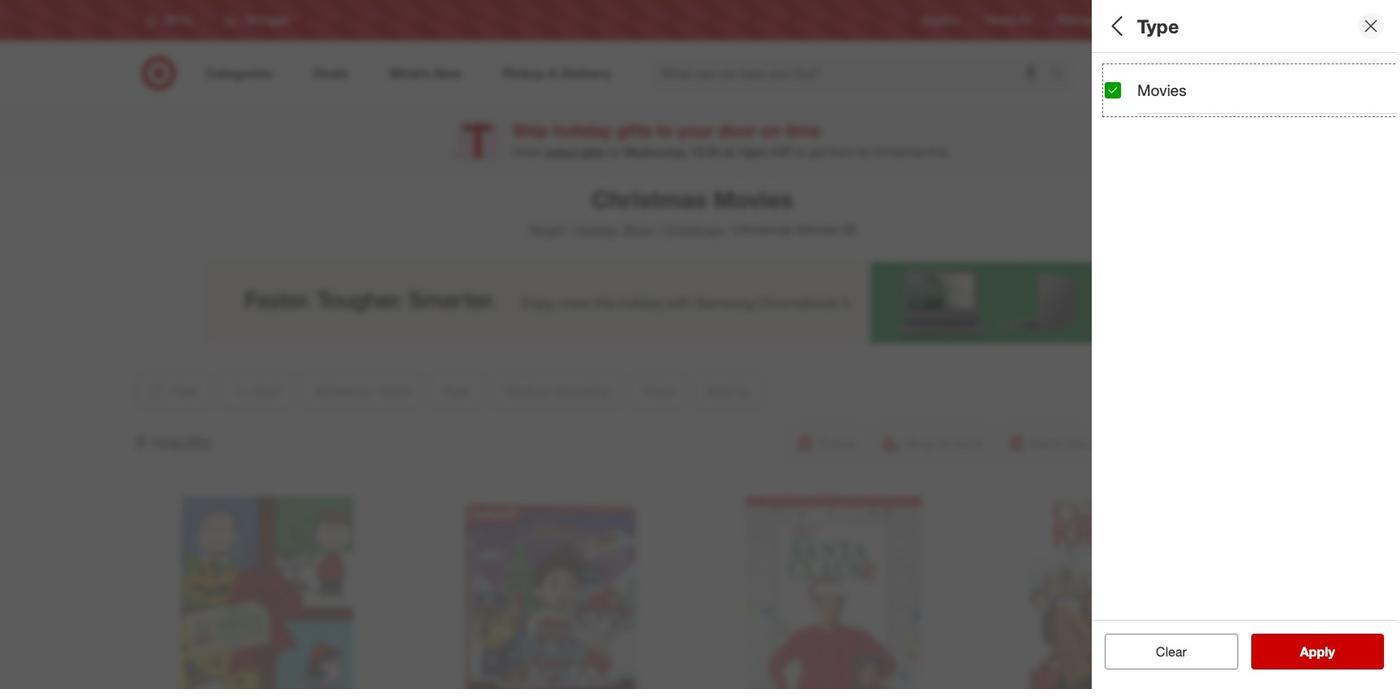 Task type: locate. For each thing, give the bounding box(es) containing it.
0 horizontal spatial holiday
[[575, 222, 619, 238]]

to left get
[[796, 145, 806, 159]]

0 horizontal spatial movies
[[714, 185, 794, 214]]

1 vertical spatial results
[[1310, 644, 1353, 661]]

movies down 12pm
[[714, 185, 794, 214]]

ship
[[513, 120, 549, 141]]

movies right movies "option"
[[1138, 81, 1187, 99]]

type dialog
[[1092, 0, 1398, 690]]

target
[[1123, 14, 1150, 26], [529, 222, 564, 238]]

gifts down holiday
[[581, 145, 605, 159]]

1 vertical spatial holiday
[[575, 222, 619, 238]]

2 horizontal spatial by
[[1161, 64, 1179, 83]]

holiday
[[1105, 85, 1144, 99], [575, 222, 619, 238]]

clear
[[1148, 644, 1179, 661], [1156, 644, 1187, 661]]

1 vertical spatial gifts
[[581, 145, 605, 159]]

select
[[545, 145, 578, 159]]

0 vertical spatial movies
[[1138, 81, 1187, 99]]

shipping
[[1147, 85, 1192, 99]]

target link
[[529, 222, 564, 238]]

0 horizontal spatial target
[[529, 222, 564, 238]]

1 horizontal spatial movies
[[797, 222, 839, 238]]

clear inside type dialog
[[1156, 644, 1187, 661]]

target circle link
[[1123, 13, 1177, 27]]

/ right the christmas link
[[727, 222, 731, 238]]

registry link
[[923, 13, 959, 27]]

holiday inside arrives by 12/24 holiday shipping
[[1105, 85, 1144, 99]]

1 horizontal spatial gifts
[[616, 120, 652, 141]]

1 horizontal spatial holiday
[[1105, 85, 1144, 99]]

movies left (9)
[[797, 222, 839, 238]]

0 horizontal spatial results
[[151, 431, 212, 453]]

results right '9'
[[151, 431, 212, 453]]

1 horizontal spatial to
[[796, 145, 806, 159]]

2 clear from the left
[[1156, 644, 1187, 661]]

search button
[[1043, 55, 1082, 94]]

12/20
[[691, 145, 721, 159]]

0 horizontal spatial /
[[568, 222, 572, 238]]

arrives
[[1105, 64, 1157, 83]]

1 horizontal spatial /
[[657, 222, 661, 238]]

results for see results
[[1310, 644, 1353, 661]]

/ right shop
[[657, 222, 661, 238]]

1 vertical spatial movies
[[714, 185, 794, 214]]

clear inside all filters dialog
[[1148, 644, 1179, 661]]

christmas right the christmas link
[[734, 222, 794, 238]]

results right see
[[1310, 644, 1353, 661]]

1 vertical spatial to
[[796, 145, 806, 159]]

1 horizontal spatial results
[[1310, 644, 1353, 661]]

9
[[136, 431, 146, 453]]

0 vertical spatial results
[[151, 431, 212, 453]]

on
[[761, 120, 781, 141]]

gifts up wednesday,
[[616, 120, 652, 141]]

holiday down arrives
[[1105, 85, 1144, 99]]

0 horizontal spatial to
[[657, 120, 673, 141]]

christmas movies target / holiday shop / christmas / christmas movies (9)
[[529, 185, 857, 238]]

12pm
[[738, 145, 767, 159]]

1 horizontal spatial target
[[1123, 14, 1150, 26]]

movies
[[1138, 81, 1187, 99], [714, 185, 794, 214], [797, 222, 839, 238]]

holiday left shop
[[575, 222, 619, 238]]

/ right target link
[[568, 222, 572, 238]]

1 vertical spatial target
[[529, 222, 564, 238]]

target inside christmas movies target / holiday shop / christmas / christmas movies (9)
[[529, 222, 564, 238]]

0 vertical spatial to
[[657, 120, 673, 141]]

shop
[[622, 222, 653, 238]]

movies inside type dialog
[[1138, 81, 1187, 99]]

christmas
[[874, 145, 926, 159], [592, 185, 707, 214], [664, 222, 724, 238], [734, 222, 794, 238]]

2 horizontal spatial /
[[727, 222, 731, 238]]

get
[[810, 145, 826, 159]]

time
[[786, 120, 821, 141]]

ad
[[1020, 14, 1032, 26]]

advertisement region
[[204, 262, 1181, 344]]

results inside button
[[1310, 644, 1353, 661]]

clear button
[[1105, 634, 1238, 670]]

by inside arrives by 12/24 holiday shipping
[[1161, 64, 1179, 83]]

registry
[[923, 14, 959, 26]]

order
[[513, 145, 542, 159]]

/
[[568, 222, 572, 238], [657, 222, 661, 238], [727, 222, 731, 238]]

gifts
[[616, 120, 652, 141], [581, 145, 605, 159]]

9 results
[[136, 431, 212, 453]]

(9)
[[843, 222, 857, 238]]

results
[[151, 431, 212, 453], [1310, 644, 1353, 661]]

by
[[1161, 64, 1179, 83], [608, 145, 620, 159], [858, 145, 871, 159]]

2 horizontal spatial movies
[[1138, 81, 1187, 99]]

by up shipping on the top right of the page
[[1161, 64, 1179, 83]]

1 clear from the left
[[1148, 644, 1179, 661]]

0 vertical spatial holiday
[[1105, 85, 1144, 99]]

to
[[657, 120, 673, 141], [796, 145, 806, 159]]

clear all button
[[1105, 634, 1238, 670]]

apply
[[1301, 644, 1336, 661]]

to up wednesday,
[[657, 120, 673, 141]]

by right them
[[858, 145, 871, 159]]

0 vertical spatial target
[[1123, 14, 1150, 26]]

cst
[[771, 145, 793, 159]]

christmas left eve.
[[874, 145, 926, 159]]

holiday inside christmas movies target / holiday shop / christmas / christmas movies (9)
[[575, 222, 619, 238]]

by down holiday
[[608, 145, 620, 159]]



Task type: describe. For each thing, give the bounding box(es) containing it.
redcard link
[[1058, 13, 1097, 27]]

3 / from the left
[[727, 222, 731, 238]]

0 vertical spatial gifts
[[616, 120, 652, 141]]

Include out of stock checkbox
[[1105, 354, 1122, 370]]

holiday
[[554, 120, 612, 141]]

eve.
[[929, 145, 950, 159]]

your
[[678, 120, 714, 141]]

What can we help you find? suggestions appear below search field
[[651, 55, 1054, 91]]

12/24
[[1183, 64, 1223, 83]]

them
[[829, 145, 855, 159]]

see results
[[1283, 644, 1353, 661]]

0 horizontal spatial gifts
[[581, 145, 605, 159]]

0 horizontal spatial by
[[608, 145, 620, 159]]

see results button
[[1251, 634, 1385, 670]]

results for 9 results
[[151, 431, 212, 453]]

clear for clear
[[1156, 644, 1187, 661]]

weekly ad
[[986, 14, 1032, 26]]

door
[[719, 120, 756, 141]]

apply button
[[1251, 634, 1385, 670]]

christmas inside ship holiday gifts to your door on time order select gifts by wednesday, 12/20 at 12pm cst to get them by christmas eve.
[[874, 145, 926, 159]]

clear all
[[1148, 644, 1195, 661]]

1
[[1235, 58, 1240, 68]]

ship holiday gifts to your door on time order select gifts by wednesday, 12/20 at 12pm cst to get them by christmas eve.
[[513, 120, 950, 159]]

holiday shop link
[[575, 222, 653, 238]]

1 horizontal spatial by
[[858, 145, 871, 159]]

redcard
[[1058, 14, 1097, 26]]

search
[[1043, 66, 1082, 83]]

see
[[1283, 644, 1307, 661]]

all filters dialog
[[1092, 0, 1398, 690]]

type
[[1138, 14, 1180, 37]]

target inside target circle link
[[1123, 14, 1150, 26]]

wednesday,
[[624, 145, 688, 159]]

1 / from the left
[[568, 222, 572, 238]]

at
[[724, 145, 734, 159]]

christmas link
[[664, 222, 724, 238]]

2 / from the left
[[657, 222, 661, 238]]

weekly
[[986, 14, 1017, 26]]

all
[[1183, 644, 1195, 661]]

filters
[[1133, 14, 1184, 37]]

weekly ad link
[[986, 13, 1032, 27]]

1 link
[[1211, 55, 1247, 91]]

all
[[1105, 14, 1128, 37]]

circle
[[1152, 14, 1177, 26]]

target circle
[[1123, 14, 1177, 26]]

all filters
[[1105, 14, 1184, 37]]

christmas up shop
[[592, 185, 707, 214]]

arrives by 12/24 holiday shipping
[[1105, 64, 1223, 99]]

clear for clear all
[[1148, 644, 1179, 661]]

Movies checkbox
[[1105, 82, 1122, 98]]

2 vertical spatial movies
[[797, 222, 839, 238]]

christmas right shop
[[664, 222, 724, 238]]



Task type: vqa. For each thing, say whether or not it's contained in the screenshot.
the rightmost /
yes



